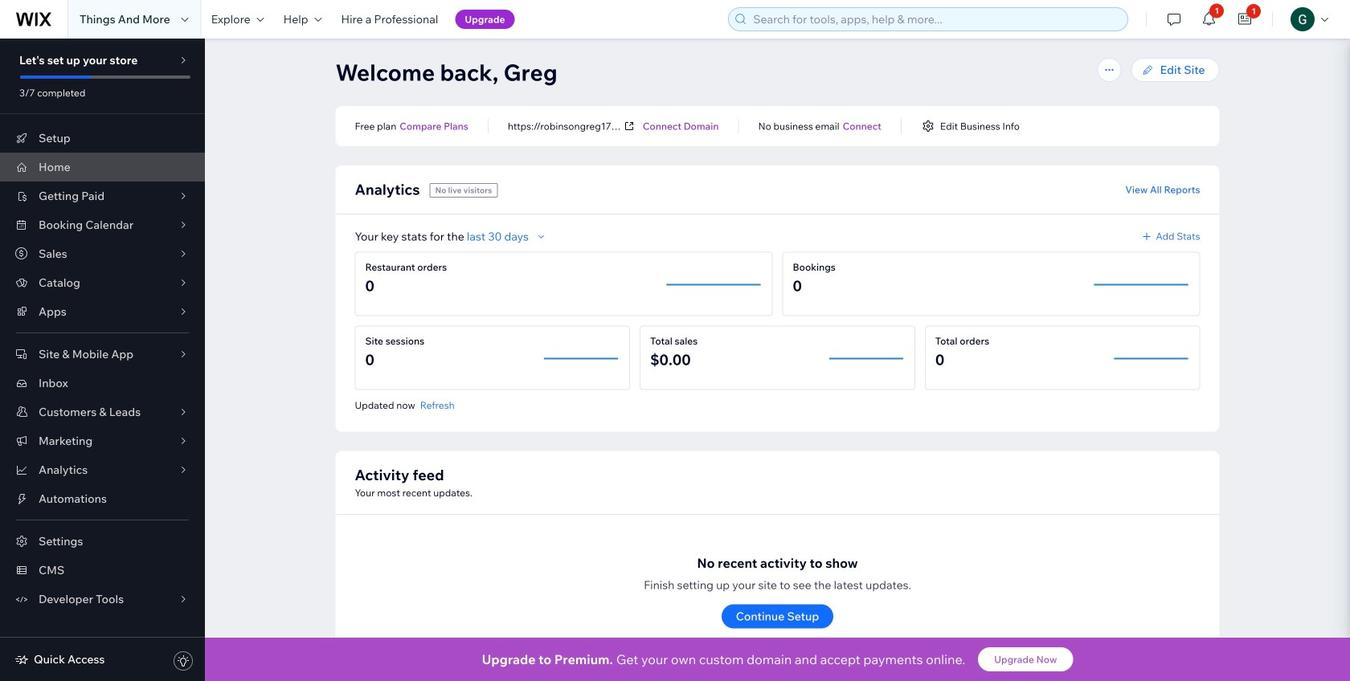 Task type: describe. For each thing, give the bounding box(es) containing it.
sidebar element
[[0, 39, 205, 681]]



Task type: locate. For each thing, give the bounding box(es) containing it.
Search for tools, apps, help & more... field
[[748, 8, 1123, 31]]



Task type: vqa. For each thing, say whether or not it's contained in the screenshot.
Search For Tools, Apps, Help & More... field
yes



